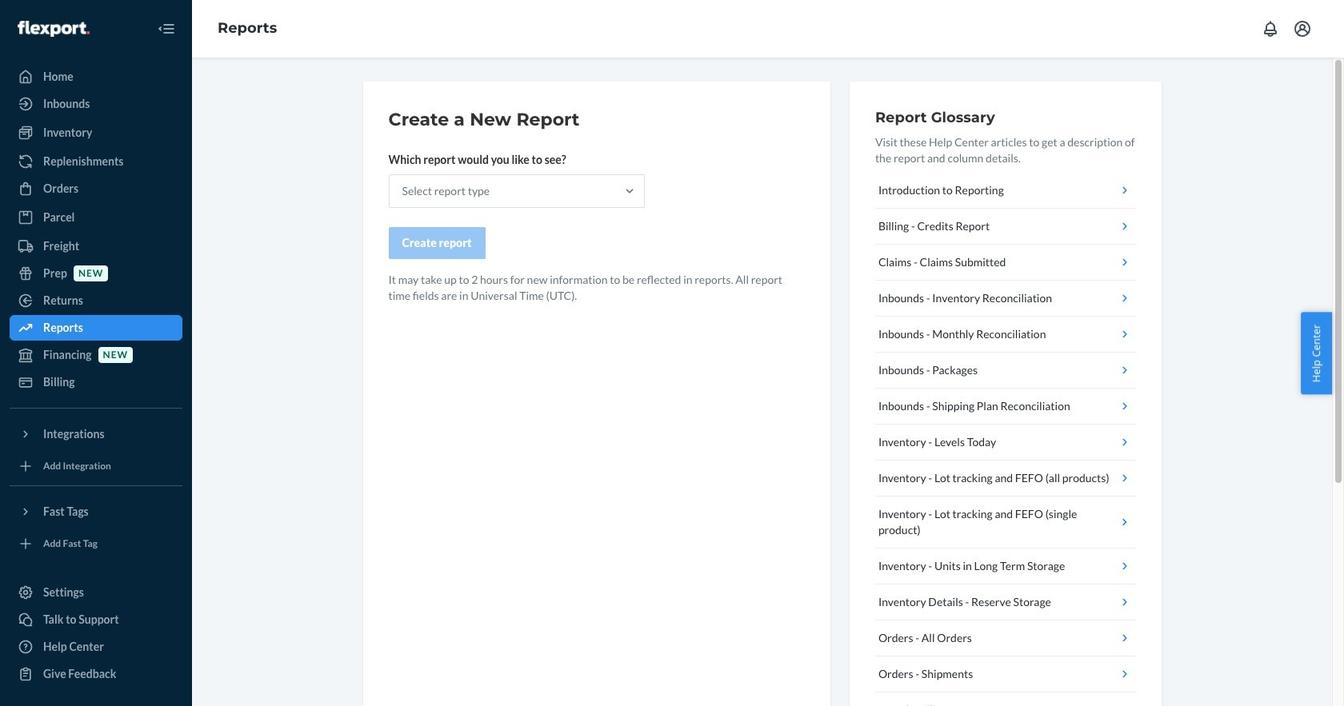 Task type: describe. For each thing, give the bounding box(es) containing it.
close navigation image
[[157, 19, 176, 38]]

flexport logo image
[[18, 21, 89, 37]]

open notifications image
[[1261, 19, 1280, 38]]



Task type: locate. For each thing, give the bounding box(es) containing it.
open account menu image
[[1293, 19, 1312, 38]]



Task type: vqa. For each thing, say whether or not it's contained in the screenshot.
Reports link to the left
no



